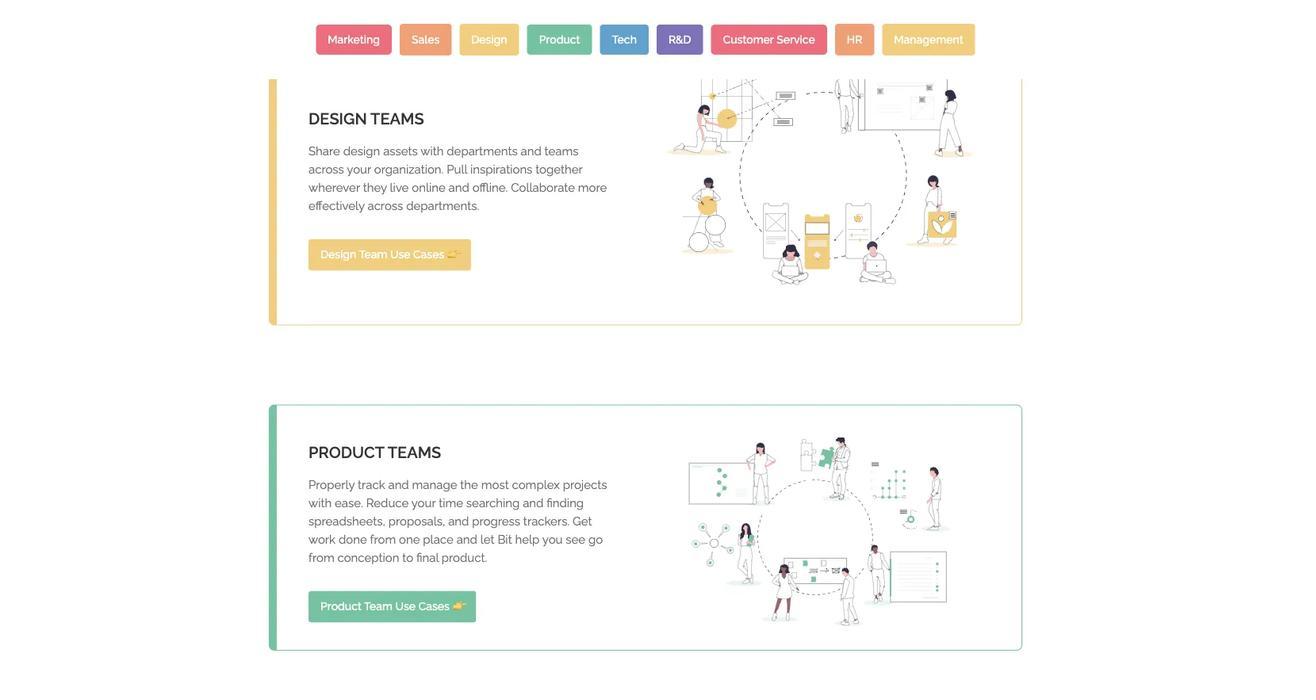 Task type: describe. For each thing, give the bounding box(es) containing it.
teams for product teams
[[388, 444, 441, 462]]

conception
[[338, 552, 399, 566]]

departments
[[447, 145, 518, 159]]

online
[[412, 181, 446, 195]]

design teams
[[309, 110, 424, 128]]

customer
[[723, 33, 774, 46]]

marketing
[[328, 33, 380, 46]]

use for product
[[396, 601, 416, 614]]

design
[[343, 145, 380, 159]]

0 horizontal spatial across
[[309, 163, 344, 177]]

and down time
[[448, 515, 469, 529]]

design team use cases 👉
[[321, 249, 459, 262]]

projects
[[563, 479, 607, 493]]

spreadsheets,
[[309, 515, 386, 529]]

r&d link
[[657, 25, 704, 55]]

final
[[416, 552, 439, 566]]

place
[[423, 534, 454, 548]]

product
[[309, 444, 384, 462]]

and down complex
[[523, 497, 544, 511]]

r&d
[[669, 33, 692, 46]]

effectively
[[309, 200, 365, 214]]

they
[[363, 181, 387, 195]]

marketing link
[[316, 25, 392, 55]]

complex
[[512, 479, 560, 493]]

cases for design teams
[[413, 249, 445, 262]]

time
[[439, 497, 463, 511]]

track
[[358, 479, 385, 493]]

properly track and manage the most complex projects with ease. reduce your time searching and finding spreadsheets, proposals, and progress trackers. get work done from one place and let bit help you see go from conception to final product.
[[309, 479, 607, 566]]

and up product.
[[457, 534, 478, 548]]

and up reduce
[[388, 479, 409, 493]]

use for design
[[390, 249, 411, 262]]

get
[[573, 515, 592, 529]]

cases for product teams
[[419, 601, 450, 614]]

design for design team use cases 👉
[[321, 249, 357, 262]]

and down pull
[[449, 181, 470, 195]]

your inside share design assets with departments and teams across your organization. pull inspirations together wherever they live online and offline. collaborate more effectively across departments.
[[347, 163, 371, 177]]

tech
[[612, 33, 637, 46]]

you
[[543, 534, 563, 548]]

reduce
[[366, 497, 409, 511]]

product team use cases 👉
[[321, 601, 464, 614]]

1 vertical spatial from
[[309, 552, 335, 566]]

together
[[536, 163, 583, 177]]

team for design
[[359, 249, 388, 262]]

hr
[[847, 33, 863, 46]]

design
[[309, 110, 367, 128]]

product team use cases 👉 link
[[309, 592, 476, 624]]

tech link
[[600, 25, 649, 55]]

offline.
[[473, 181, 508, 195]]

product teams
[[309, 444, 441, 462]]

progress
[[472, 515, 521, 529]]



Task type: vqa. For each thing, say whether or not it's contained in the screenshot.
to
yes



Task type: locate. For each thing, give the bounding box(es) containing it.
1 horizontal spatial with
[[421, 145, 444, 159]]

design team use cases 👉 link
[[309, 240, 471, 271]]

0 horizontal spatial with
[[309, 497, 332, 511]]

👉 down departments.
[[447, 249, 459, 262]]

one
[[399, 534, 420, 548]]

1 vertical spatial your
[[412, 497, 436, 511]]

1 vertical spatial product
[[321, 601, 362, 614]]

1 vertical spatial teams
[[388, 444, 441, 462]]

product left tech
[[539, 33, 580, 46]]

searching
[[466, 497, 520, 511]]

team down conception
[[364, 601, 393, 614]]

from down work
[[309, 552, 335, 566]]

share
[[309, 145, 340, 159]]

design right "sales" at the top of page
[[472, 33, 508, 46]]

your up proposals,
[[412, 497, 436, 511]]

0 vertical spatial with
[[421, 145, 444, 159]]

1 horizontal spatial design
[[472, 33, 508, 46]]

design link
[[460, 24, 519, 56]]

1 horizontal spatial from
[[370, 534, 396, 548]]

teams for design teams
[[371, 110, 424, 128]]

use down departments.
[[390, 249, 411, 262]]

0 vertical spatial design
[[472, 33, 508, 46]]

👉 for product teams
[[453, 601, 464, 614]]

0 vertical spatial from
[[370, 534, 396, 548]]

team inside product team use cases 👉 link
[[364, 601, 393, 614]]

use inside design team use cases 👉 link
[[390, 249, 411, 262]]

cases down departments.
[[413, 249, 445, 262]]

from up conception
[[370, 534, 396, 548]]

your down design
[[347, 163, 371, 177]]

teams up manage on the bottom of the page
[[388, 444, 441, 462]]

and
[[521, 145, 542, 159], [449, 181, 470, 195], [388, 479, 409, 493], [523, 497, 544, 511], [448, 515, 469, 529], [457, 534, 478, 548]]

0 horizontal spatial from
[[309, 552, 335, 566]]

assets
[[383, 145, 418, 159]]

most
[[481, 479, 509, 493]]

team down effectively
[[359, 249, 388, 262]]

👉 down product.
[[453, 601, 464, 614]]

teams
[[545, 145, 579, 159]]

trackers.
[[524, 515, 570, 529]]

design
[[472, 33, 508, 46], [321, 249, 357, 262]]

bit
[[498, 534, 512, 548]]

1 vertical spatial team
[[364, 601, 393, 614]]

organization.
[[374, 163, 444, 177]]

preview of a product team image
[[689, 438, 958, 627]]

proposals,
[[389, 515, 445, 529]]

more
[[578, 181, 607, 195]]

management link
[[883, 24, 976, 56]]

team inside design team use cases 👉 link
[[359, 249, 388, 262]]

👉
[[447, 249, 459, 262], [453, 601, 464, 614]]

1 vertical spatial cases
[[419, 601, 450, 614]]

0 vertical spatial cases
[[413, 249, 445, 262]]

1 vertical spatial design
[[321, 249, 357, 262]]

ease.
[[335, 497, 363, 511]]

with inside properly track and manage the most complex projects with ease. reduce your time searching and finding spreadsheets, proposals, and progress trackers. get work done from one place and let bit help you see go from conception to final product.
[[309, 497, 332, 511]]

work
[[309, 534, 336, 548]]

management
[[895, 33, 964, 46]]

1 vertical spatial with
[[309, 497, 332, 511]]

live
[[390, 181, 409, 195]]

use
[[390, 249, 411, 262], [396, 601, 416, 614]]

product
[[539, 33, 580, 46], [321, 601, 362, 614]]

and left teams
[[521, 145, 542, 159]]

0 vertical spatial team
[[359, 249, 388, 262]]

with down the properly
[[309, 497, 332, 511]]

with up organization.
[[421, 145, 444, 159]]

product for product team use cases 👉
[[321, 601, 362, 614]]

to
[[402, 552, 413, 566]]

product for product
[[539, 33, 580, 46]]

collaborate
[[511, 181, 575, 195]]

sales
[[412, 33, 440, 46]]

1 vertical spatial 👉
[[453, 601, 464, 614]]

0 vertical spatial use
[[390, 249, 411, 262]]

0 horizontal spatial design
[[321, 249, 357, 262]]

preview of a design team image
[[667, 69, 981, 309]]

design down effectively
[[321, 249, 357, 262]]

share design assets with departments and teams across your organization. pull inspirations together wherever they live online and offline. collaborate more effectively across departments.
[[309, 145, 607, 214]]

cases
[[413, 249, 445, 262], [419, 601, 450, 614]]

1 horizontal spatial your
[[412, 497, 436, 511]]

hr link
[[835, 24, 875, 56]]

across
[[309, 163, 344, 177], [368, 200, 403, 214]]

cases down 'final'
[[419, 601, 450, 614]]

go
[[589, 534, 603, 548]]

across down share
[[309, 163, 344, 177]]

customer service
[[723, 33, 816, 46]]

use inside product team use cases 👉 link
[[396, 601, 416, 614]]

help
[[515, 534, 540, 548]]

manage
[[412, 479, 457, 493]]

teams up the assets
[[371, 110, 424, 128]]

finding
[[547, 497, 584, 511]]

1 vertical spatial across
[[368, 200, 403, 214]]

0 horizontal spatial your
[[347, 163, 371, 177]]

departments.
[[406, 200, 480, 214]]

product link
[[527, 25, 592, 55]]

inspirations
[[471, 163, 533, 177]]

the
[[460, 479, 478, 493]]

0 vertical spatial across
[[309, 163, 344, 177]]

your inside properly track and manage the most complex projects with ease. reduce your time searching and finding spreadsheets, proposals, and progress trackers. get work done from one place and let bit help you see go from conception to final product.
[[412, 497, 436, 511]]

with inside share design assets with departments and teams across your organization. pull inspirations together wherever they live online and offline. collaborate more effectively across departments.
[[421, 145, 444, 159]]

0 vertical spatial product
[[539, 33, 580, 46]]

see
[[566, 534, 586, 548]]

team
[[359, 249, 388, 262], [364, 601, 393, 614]]

👉 for design teams
[[447, 249, 459, 262]]

0 vertical spatial 👉
[[447, 249, 459, 262]]

design for design
[[472, 33, 508, 46]]

0 horizontal spatial product
[[321, 601, 362, 614]]

customer service link
[[711, 25, 827, 55]]

team for product
[[364, 601, 393, 614]]

across down they
[[368, 200, 403, 214]]

0 vertical spatial your
[[347, 163, 371, 177]]

use down the to
[[396, 601, 416, 614]]

from
[[370, 534, 396, 548], [309, 552, 335, 566]]

service
[[777, 33, 816, 46]]

your
[[347, 163, 371, 177], [412, 497, 436, 511]]

teams
[[371, 110, 424, 128], [388, 444, 441, 462]]

sales link
[[400, 24, 452, 56]]

wherever
[[309, 181, 360, 195]]

0 vertical spatial teams
[[371, 110, 424, 128]]

1 horizontal spatial product
[[539, 33, 580, 46]]

1 horizontal spatial across
[[368, 200, 403, 214]]

product down conception
[[321, 601, 362, 614]]

product.
[[442, 552, 487, 566]]

properly
[[309, 479, 355, 493]]

with
[[421, 145, 444, 159], [309, 497, 332, 511]]

pull
[[447, 163, 468, 177]]

let
[[481, 534, 495, 548]]

done
[[339, 534, 367, 548]]

1 vertical spatial use
[[396, 601, 416, 614]]



